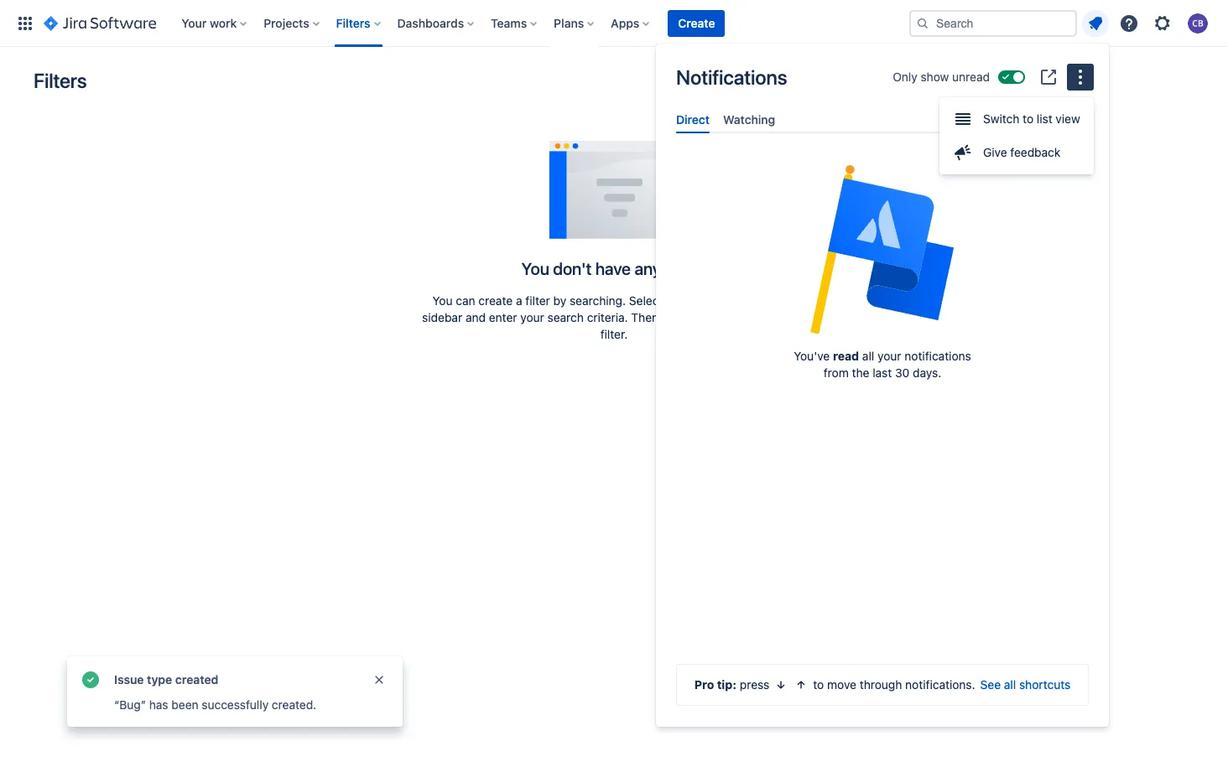 Task type: describe. For each thing, give the bounding box(es) containing it.
create inside to create a filter.
[[762, 310, 796, 325]]

give feedback button
[[940, 136, 1094, 169]]

issue
[[114, 673, 144, 687]]

0 horizontal spatial create
[[479, 294, 513, 308]]

success image
[[81, 670, 101, 690]]

issue type created
[[114, 673, 218, 687]]

the inside the from the sidebar and enter your search criteria. then, select
[[778, 294, 796, 308]]

from inside all your notifications from the last 30 days.
[[824, 366, 849, 380]]

through
[[860, 678, 902, 692]]

more image
[[1070, 67, 1091, 87]]

filters inside popup button
[[336, 16, 370, 30]]

appswitcher icon image
[[15, 13, 35, 33]]

sidebar
[[422, 310, 462, 325]]

type
[[147, 673, 172, 687]]

"bug"
[[114, 698, 146, 712]]

"bug" has been successfully created.
[[114, 698, 316, 712]]

switch to list view button
[[940, 102, 1094, 136]]

to for to move through notifications.
[[813, 678, 824, 692]]

primary element
[[10, 0, 909, 47]]

your inside the from the sidebar and enter your search criteria. then, select
[[520, 310, 544, 325]]

apps button
[[606, 10, 656, 36]]

work
[[210, 16, 237, 30]]

switch to list view
[[983, 112, 1080, 126]]

only show unread
[[893, 70, 990, 84]]

direct tab panel
[[669, 134, 1096, 149]]

see all shortcuts
[[980, 678, 1071, 692]]

then,
[[631, 310, 662, 325]]

you can create a filter by searching. select
[[433, 294, 666, 308]]

your inside all your notifications from the last 30 days.
[[878, 349, 901, 363]]

any
[[635, 259, 661, 279]]

have
[[595, 259, 631, 279]]

to for to create a filter.
[[748, 310, 759, 325]]

notifications.
[[905, 678, 975, 692]]

shortcuts
[[1019, 678, 1071, 692]]

tip:
[[717, 678, 736, 692]]

filters
[[665, 259, 707, 279]]

to create a filter.
[[600, 310, 806, 341]]

direct
[[676, 112, 710, 127]]

arrow up image
[[795, 679, 808, 692]]

list
[[1037, 112, 1053, 126]]

has
[[149, 698, 168, 712]]

1 vertical spatial filters
[[34, 69, 87, 92]]

dashboards
[[397, 16, 464, 30]]

notifications dialog
[[656, 44, 1109, 727]]

read
[[833, 349, 859, 363]]

pro tip: press
[[694, 678, 770, 692]]

notifications
[[676, 65, 787, 89]]

settings image
[[1153, 13, 1173, 33]]

show
[[921, 70, 949, 84]]

give
[[983, 145, 1007, 159]]

move
[[827, 678, 857, 692]]

tab list inside notifications dialog
[[669, 106, 1096, 134]]

see all shortcuts button
[[980, 677, 1071, 694]]

feedback
[[1010, 145, 1061, 159]]

30
[[895, 366, 910, 380]]

created.
[[272, 698, 316, 712]]

see
[[980, 678, 1001, 692]]

don't
[[553, 259, 592, 279]]

give feedback
[[983, 145, 1061, 159]]

from inside the from the sidebar and enter your search criteria. then, select
[[750, 294, 775, 308]]

switch
[[983, 112, 1020, 126]]

enter
[[489, 310, 517, 325]]

arrow down image
[[775, 679, 788, 692]]

your
[[181, 16, 207, 30]]

pro
[[694, 678, 714, 692]]



Task type: vqa. For each thing, say whether or not it's contained in the screenshot.
the leftmost Confluence
no



Task type: locate. For each thing, give the bounding box(es) containing it.
teams button
[[486, 10, 544, 36]]

1 horizontal spatial to
[[813, 678, 824, 692]]

1 horizontal spatial create
[[762, 310, 796, 325]]

all right see
[[1004, 678, 1016, 692]]

create up "you've" on the top right of the page
[[762, 310, 796, 325]]

from down you've read at the right of page
[[824, 366, 849, 380]]

filters down appswitcher icon
[[34, 69, 87, 92]]

open notifications in a new tab image
[[1039, 67, 1059, 87]]

a left filter
[[516, 294, 522, 308]]

view
[[1056, 112, 1080, 126]]

by
[[553, 294, 566, 308]]

Search field
[[909, 10, 1077, 36]]

to right the 'select'
[[748, 310, 759, 325]]

the left the last
[[852, 366, 869, 380]]

0 horizontal spatial from
[[750, 294, 775, 308]]

select
[[629, 294, 663, 308]]

you
[[521, 259, 549, 279], [433, 294, 453, 308]]

from up to create a filter.
[[750, 294, 775, 308]]

0 vertical spatial you
[[521, 259, 549, 279]]

group containing switch to list view
[[940, 97, 1094, 174]]

0 vertical spatial to
[[1023, 112, 1034, 126]]

1 horizontal spatial all
[[1004, 678, 1016, 692]]

0 vertical spatial your
[[520, 310, 544, 325]]

plans button
[[549, 10, 601, 36]]

create up enter
[[479, 294, 513, 308]]

1 vertical spatial to
[[748, 310, 759, 325]]

notifications image
[[1086, 13, 1106, 33]]

create button
[[668, 10, 725, 36]]

from
[[750, 294, 775, 308], [824, 366, 849, 380]]

projects button
[[259, 10, 326, 36]]

created
[[175, 673, 218, 687]]

notifications
[[905, 349, 971, 363]]

filter.
[[600, 327, 628, 341]]

1 vertical spatial your
[[878, 349, 901, 363]]

from the sidebar and enter your search criteria. then, select
[[422, 294, 796, 325]]

you up filter
[[521, 259, 549, 279]]

0 horizontal spatial the
[[778, 294, 796, 308]]

to inside to create a filter.
[[748, 310, 759, 325]]

1 horizontal spatial a
[[800, 310, 806, 325]]

1 vertical spatial you
[[433, 294, 453, 308]]

0 horizontal spatial filters
[[34, 69, 87, 92]]

select
[[665, 310, 698, 325]]

apps
[[611, 16, 640, 30]]

tab list containing direct
[[669, 106, 1096, 134]]

dismiss image
[[372, 674, 386, 687]]

successfully
[[202, 698, 269, 712]]

to inside notifications dialog
[[813, 678, 824, 692]]

1 vertical spatial create
[[762, 310, 796, 325]]

1 horizontal spatial your
[[878, 349, 901, 363]]

a inside to create a filter.
[[800, 310, 806, 325]]

jira software image
[[44, 13, 156, 33], [44, 13, 156, 33]]

1 vertical spatial from
[[824, 366, 849, 380]]

filters
[[336, 16, 370, 30], [34, 69, 87, 92]]

1 horizontal spatial filters
[[336, 16, 370, 30]]

to
[[1023, 112, 1034, 126], [748, 310, 759, 325], [813, 678, 824, 692]]

0 vertical spatial from
[[750, 294, 775, 308]]

last
[[873, 366, 892, 380]]

1 vertical spatial a
[[800, 310, 806, 325]]

0 vertical spatial filters
[[336, 16, 370, 30]]

all your notifications from the last 30 days.
[[824, 349, 971, 380]]

1 horizontal spatial you
[[521, 259, 549, 279]]

1 horizontal spatial from
[[824, 366, 849, 380]]

0 horizontal spatial all
[[862, 349, 874, 363]]

your work
[[181, 16, 237, 30]]

you for you can create a filter by searching. select
[[433, 294, 453, 308]]

all inside all your notifications from the last 30 days.
[[862, 349, 874, 363]]

plans
[[554, 16, 584, 30]]

all inside button
[[1004, 678, 1016, 692]]

1 vertical spatial all
[[1004, 678, 1016, 692]]

create
[[479, 294, 513, 308], [762, 310, 796, 325]]

searching.
[[570, 294, 626, 308]]

unread
[[952, 70, 990, 84]]

search
[[547, 310, 584, 325]]

a up "you've" on the top right of the page
[[800, 310, 806, 325]]

group
[[940, 97, 1094, 174]]

to move through notifications.
[[813, 678, 975, 692]]

1 vertical spatial the
[[852, 366, 869, 380]]

create
[[678, 16, 715, 30]]

tab list
[[669, 106, 1096, 134]]

your profile and settings image
[[1188, 13, 1208, 33]]

and
[[466, 310, 486, 325]]

0 horizontal spatial to
[[748, 310, 759, 325]]

you've read
[[794, 349, 859, 363]]

0 vertical spatial all
[[862, 349, 874, 363]]

filters button
[[331, 10, 387, 36]]

your work button
[[176, 10, 254, 36]]

filters right projects popup button on the top of page
[[336, 16, 370, 30]]

a
[[516, 294, 522, 308], [800, 310, 806, 325]]

0 horizontal spatial a
[[516, 294, 522, 308]]

2 vertical spatial to
[[813, 678, 824, 692]]

help image
[[1119, 13, 1139, 33]]

banner containing your work
[[0, 0, 1228, 47]]

0 vertical spatial a
[[516, 294, 522, 308]]

your up the last
[[878, 349, 901, 363]]

0 horizontal spatial your
[[520, 310, 544, 325]]

been
[[171, 698, 198, 712]]

to right arrow up 'icon'
[[813, 678, 824, 692]]

teams
[[491, 16, 527, 30]]

you don't have any filters
[[521, 259, 707, 279]]

1 horizontal spatial the
[[852, 366, 869, 380]]

to left list
[[1023, 112, 1034, 126]]

you've
[[794, 349, 830, 363]]

the
[[778, 294, 796, 308], [852, 366, 869, 380]]

can
[[456, 294, 475, 308]]

you for you don't have any filters
[[521, 259, 549, 279]]

your
[[520, 310, 544, 325], [878, 349, 901, 363]]

days.
[[913, 366, 941, 380]]

projects
[[264, 16, 309, 30]]

banner
[[0, 0, 1228, 47]]

you up sidebar
[[433, 294, 453, 308]]

to inside button
[[1023, 112, 1034, 126]]

search image
[[916, 16, 930, 30]]

your down filter
[[520, 310, 544, 325]]

all
[[862, 349, 874, 363], [1004, 678, 1016, 692]]

0 horizontal spatial you
[[433, 294, 453, 308]]

watching
[[723, 112, 775, 127]]

press
[[740, 678, 770, 692]]

2 horizontal spatial to
[[1023, 112, 1034, 126]]

0 vertical spatial the
[[778, 294, 796, 308]]

criteria.
[[587, 310, 628, 325]]

the inside all your notifications from the last 30 days.
[[852, 366, 869, 380]]

filter
[[525, 294, 550, 308]]

all up the last
[[862, 349, 874, 363]]

the up "you've" on the top right of the page
[[778, 294, 796, 308]]

dashboards button
[[392, 10, 481, 36]]

0 vertical spatial create
[[479, 294, 513, 308]]

only
[[893, 70, 918, 84]]



